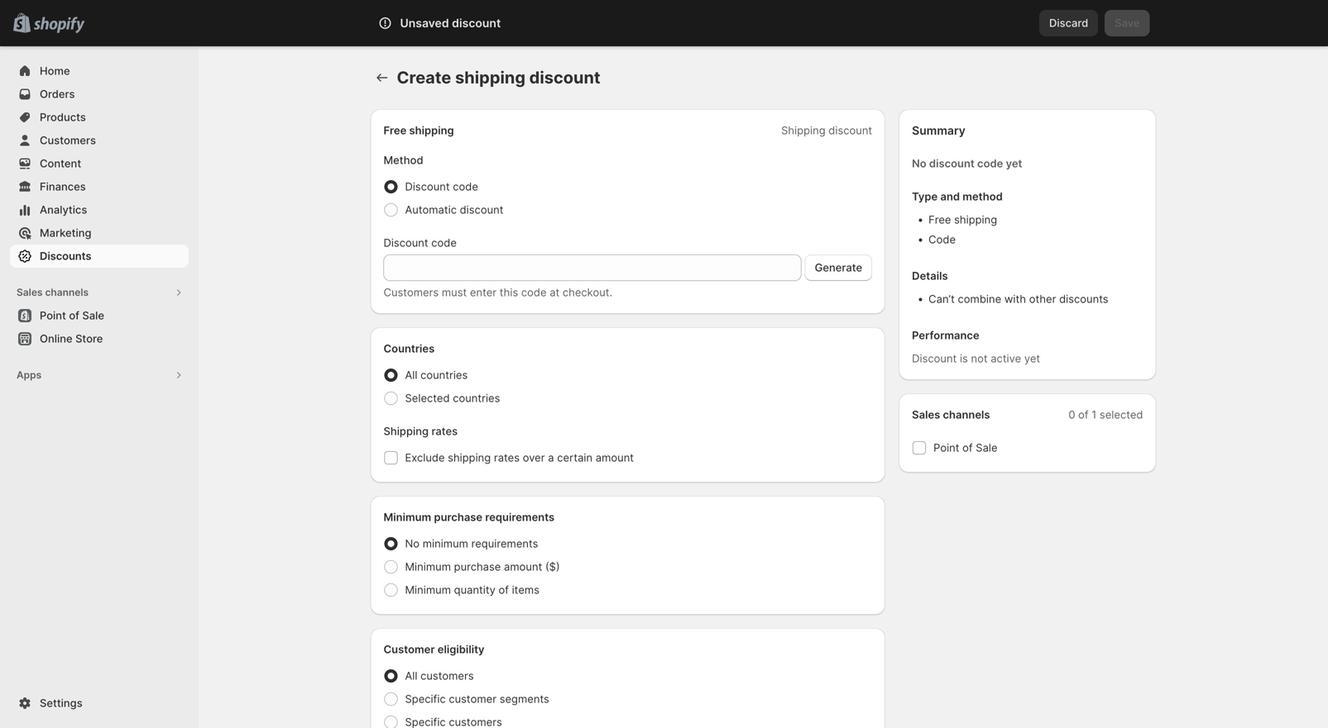 Task type: describe. For each thing, give the bounding box(es) containing it.
customer eligibility
[[384, 644, 484, 657]]

0 horizontal spatial rates
[[431, 425, 458, 438]]

no discount code yet
[[912, 157, 1022, 170]]

online store button
[[0, 328, 199, 351]]

home
[[40, 65, 70, 77]]

countries
[[384, 343, 435, 355]]

discount for automatic discount
[[460, 204, 503, 216]]

1 vertical spatial discount
[[384, 237, 428, 249]]

shipping discount
[[781, 124, 872, 137]]

eligibility
[[438, 644, 484, 657]]

shipping rates
[[384, 425, 458, 438]]

exclude
[[405, 452, 445, 465]]

customers
[[420, 670, 474, 683]]

2 vertical spatial discount
[[912, 352, 957, 365]]

finances
[[40, 180, 86, 193]]

not
[[971, 352, 988, 365]]

enter
[[470, 286, 497, 299]]

home link
[[10, 60, 189, 83]]

minimum purchase requirements
[[384, 511, 555, 524]]

type and method
[[912, 190, 1003, 203]]

type
[[912, 190, 938, 203]]

free shipping code
[[929, 213, 997, 246]]

sales channels inside sales channels button
[[17, 287, 89, 299]]

items
[[512, 584, 540, 597]]

0 vertical spatial yet
[[1006, 157, 1022, 170]]

selected
[[1100, 409, 1143, 422]]

quantity
[[454, 584, 496, 597]]

details
[[912, 270, 948, 283]]

free for free shipping
[[384, 124, 407, 137]]

online
[[40, 333, 73, 345]]

exclude shipping rates over a certain amount
[[405, 452, 634, 465]]

point of sale button
[[0, 305, 199, 328]]

point inside point of sale link
[[40, 309, 66, 322]]

all for all countries
[[405, 369, 417, 382]]

shipping for exclude shipping rates over a certain amount
[[448, 452, 491, 465]]

1 horizontal spatial rates
[[494, 452, 520, 465]]

0 vertical spatial discount code
[[405, 180, 478, 193]]

Discount code text field
[[384, 255, 802, 281]]

discard
[[1049, 17, 1088, 29]]

discounts
[[40, 250, 91, 263]]

no for no discount code yet
[[912, 157, 927, 170]]

discount for no discount code yet
[[929, 157, 975, 170]]

method
[[384, 154, 423, 167]]

discount is not active yet
[[912, 352, 1040, 365]]

orders
[[40, 88, 75, 101]]

requirements for no minimum requirements
[[471, 538, 538, 551]]

discard button
[[1039, 10, 1098, 36]]

must
[[442, 286, 467, 299]]

no minimum requirements
[[405, 538, 538, 551]]

products
[[40, 111, 86, 124]]

code left at
[[521, 286, 547, 299]]

all countries
[[405, 369, 468, 382]]

1 horizontal spatial sales
[[912, 409, 940, 422]]

shipping for free shipping code
[[954, 213, 997, 226]]

free shipping
[[384, 124, 454, 137]]

1
[[1092, 409, 1097, 422]]

minimum for minimum purchase requirements
[[384, 511, 431, 524]]

certain
[[557, 452, 593, 465]]

1 vertical spatial point
[[934, 442, 959, 455]]

search button
[[424, 10, 904, 36]]

customer
[[384, 644, 435, 657]]

marketing
[[40, 227, 91, 240]]

active
[[991, 352, 1021, 365]]

save
[[1115, 17, 1140, 29]]

settings link
[[10, 693, 189, 716]]

1 vertical spatial yet
[[1024, 352, 1040, 365]]

store
[[75, 333, 103, 345]]

sales channels button
[[10, 281, 189, 305]]

specific
[[405, 693, 446, 706]]

and
[[940, 190, 960, 203]]

0 vertical spatial discount
[[405, 180, 450, 193]]

1 horizontal spatial point of sale
[[934, 442, 998, 455]]

summary
[[912, 124, 965, 138]]

1 vertical spatial discount code
[[384, 237, 457, 249]]

shipping for create shipping discount
[[455, 67, 525, 88]]

countries for selected countries
[[453, 392, 500, 405]]

($)
[[545, 561, 560, 574]]



Task type: vqa. For each thing, say whether or not it's contained in the screenshot.
'base'
no



Task type: locate. For each thing, give the bounding box(es) containing it.
unsaved
[[400, 16, 449, 30]]

0 horizontal spatial shipping
[[384, 425, 429, 438]]

sales down "discounts" in the left of the page
[[17, 287, 43, 299]]

code
[[977, 157, 1003, 170], [453, 180, 478, 193], [431, 237, 457, 249], [521, 286, 547, 299]]

discount down automatic
[[384, 237, 428, 249]]

shipping for shipping rates
[[384, 425, 429, 438]]

channels down "discounts" in the left of the page
[[45, 287, 89, 299]]

apps button
[[10, 364, 189, 387]]

customers down products
[[40, 134, 96, 147]]

sales channels down "discounts" in the left of the page
[[17, 287, 89, 299]]

sales inside button
[[17, 287, 43, 299]]

purchase
[[434, 511, 483, 524], [454, 561, 501, 574]]

customers for customers must enter this code at checkout.
[[384, 286, 439, 299]]

1 vertical spatial requirements
[[471, 538, 538, 551]]

content
[[40, 157, 81, 170]]

of inside button
[[69, 309, 79, 322]]

countries down the all countries
[[453, 392, 500, 405]]

checkout.
[[563, 286, 612, 299]]

2 all from the top
[[405, 670, 417, 683]]

over
[[523, 452, 545, 465]]

minimum
[[423, 538, 468, 551]]

amount up 'items'
[[504, 561, 542, 574]]

1 horizontal spatial sales channels
[[912, 409, 990, 422]]

1 vertical spatial purchase
[[454, 561, 501, 574]]

1 vertical spatial point of sale
[[934, 442, 998, 455]]

minimum purchase amount ($)
[[405, 561, 560, 574]]

1 horizontal spatial shipping
[[781, 124, 826, 137]]

no for no minimum requirements
[[405, 538, 420, 551]]

performance
[[912, 329, 979, 342]]

0 vertical spatial sales
[[17, 287, 43, 299]]

point of sale inside button
[[40, 309, 104, 322]]

shipping inside free shipping code
[[954, 213, 997, 226]]

0 horizontal spatial amount
[[504, 561, 542, 574]]

requirements up no minimum requirements
[[485, 511, 555, 524]]

rates left over
[[494, 452, 520, 465]]

discount code
[[405, 180, 478, 193], [384, 237, 457, 249]]

amount right certain in the bottom of the page
[[596, 452, 634, 465]]

1 vertical spatial customers
[[384, 286, 439, 299]]

point of sale
[[40, 309, 104, 322], [934, 442, 998, 455]]

free
[[384, 124, 407, 137], [929, 213, 951, 226]]

can't
[[929, 293, 955, 306]]

1 horizontal spatial sale
[[976, 442, 998, 455]]

channels inside button
[[45, 287, 89, 299]]

generate button
[[805, 255, 872, 281]]

online store
[[40, 333, 103, 345]]

products link
[[10, 106, 189, 129]]

0 vertical spatial countries
[[420, 369, 468, 382]]

unsaved discount
[[400, 16, 501, 30]]

selected countries
[[405, 392, 500, 405]]

a
[[548, 452, 554, 465]]

0 horizontal spatial point of sale
[[40, 309, 104, 322]]

1 horizontal spatial customers
[[384, 286, 439, 299]]

0 vertical spatial point
[[40, 309, 66, 322]]

0 horizontal spatial no
[[405, 538, 420, 551]]

0 vertical spatial requirements
[[485, 511, 555, 524]]

method
[[963, 190, 1003, 203]]

1 vertical spatial sale
[[976, 442, 998, 455]]

sales channels down is
[[912, 409, 990, 422]]

generate
[[815, 261, 862, 274]]

shipping right exclude
[[448, 452, 491, 465]]

is
[[960, 352, 968, 365]]

minimum
[[384, 511, 431, 524], [405, 561, 451, 574], [405, 584, 451, 597]]

1 vertical spatial no
[[405, 538, 420, 551]]

0 vertical spatial sale
[[82, 309, 104, 322]]

discount down performance
[[912, 352, 957, 365]]

can't combine with other discounts
[[929, 293, 1108, 306]]

0 of 1 selected
[[1069, 409, 1143, 422]]

shipping for shipping discount
[[781, 124, 826, 137]]

1 horizontal spatial no
[[912, 157, 927, 170]]

marketing link
[[10, 222, 189, 245]]

this
[[500, 286, 518, 299]]

0
[[1069, 409, 1075, 422]]

0 vertical spatial rates
[[431, 425, 458, 438]]

sales channels
[[17, 287, 89, 299], [912, 409, 990, 422]]

0 vertical spatial amount
[[596, 452, 634, 465]]

1 horizontal spatial yet
[[1024, 352, 1040, 365]]

0 vertical spatial purchase
[[434, 511, 483, 524]]

0 horizontal spatial channels
[[45, 287, 89, 299]]

specific customer segments
[[405, 693, 549, 706]]

at
[[550, 286, 560, 299]]

1 vertical spatial countries
[[453, 392, 500, 405]]

automatic
[[405, 204, 457, 216]]

purchase for amount
[[454, 561, 501, 574]]

of
[[69, 309, 79, 322], [1078, 409, 1089, 422], [962, 442, 973, 455], [499, 584, 509, 597]]

1 vertical spatial channels
[[943, 409, 990, 422]]

minimum quantity of items
[[405, 584, 540, 597]]

discount
[[452, 16, 501, 30], [529, 67, 600, 88], [829, 124, 872, 137], [929, 157, 975, 170], [460, 204, 503, 216]]

0 horizontal spatial sales
[[17, 287, 43, 299]]

free inside free shipping code
[[929, 213, 951, 226]]

orders link
[[10, 83, 189, 106]]

segments
[[500, 693, 549, 706]]

discount for shipping discount
[[829, 124, 872, 137]]

1 vertical spatial rates
[[494, 452, 520, 465]]

free up method
[[384, 124, 407, 137]]

2 vertical spatial minimum
[[405, 584, 451, 597]]

search
[[451, 17, 486, 29]]

other
[[1029, 293, 1056, 306]]

1 horizontal spatial point
[[934, 442, 959, 455]]

shipping
[[455, 67, 525, 88], [409, 124, 454, 137], [954, 213, 997, 226], [448, 452, 491, 465]]

requirements up 'minimum purchase amount ($)'
[[471, 538, 538, 551]]

requirements for minimum purchase requirements
[[485, 511, 555, 524]]

discounts link
[[10, 245, 189, 268]]

1 vertical spatial free
[[929, 213, 951, 226]]

discount up automatic
[[405, 180, 450, 193]]

customers must enter this code at checkout.
[[384, 286, 612, 299]]

requirements
[[485, 511, 555, 524], [471, 538, 538, 551]]

1 vertical spatial minimum
[[405, 561, 451, 574]]

customers
[[40, 134, 96, 147], [384, 286, 439, 299]]

1 vertical spatial sales channels
[[912, 409, 990, 422]]

create shipping discount
[[397, 67, 600, 88]]

shopify image
[[33, 17, 85, 33]]

rates up exclude
[[431, 425, 458, 438]]

shipping up method
[[409, 124, 454, 137]]

code down automatic discount
[[431, 237, 457, 249]]

1 horizontal spatial channels
[[943, 409, 990, 422]]

0 horizontal spatial customers
[[40, 134, 96, 147]]

channels down is
[[943, 409, 990, 422]]

discounts
[[1059, 293, 1108, 306]]

all for all customers
[[405, 670, 417, 683]]

create
[[397, 67, 451, 88]]

1 vertical spatial all
[[405, 670, 417, 683]]

no up type
[[912, 157, 927, 170]]

apps
[[17, 369, 42, 381]]

sale
[[82, 309, 104, 322], [976, 442, 998, 455]]

shipping down search
[[455, 67, 525, 88]]

free up code at the right of the page
[[929, 213, 951, 226]]

no left minimum
[[405, 538, 420, 551]]

purchase up minimum
[[434, 511, 483, 524]]

yet
[[1006, 157, 1022, 170], [1024, 352, 1040, 365]]

code up method
[[977, 157, 1003, 170]]

channels
[[45, 287, 89, 299], [943, 409, 990, 422]]

point of sale link
[[10, 305, 189, 328]]

0 vertical spatial all
[[405, 369, 417, 382]]

combine
[[958, 293, 1001, 306]]

minimum up minimum
[[384, 511, 431, 524]]

0 vertical spatial sales channels
[[17, 287, 89, 299]]

0 horizontal spatial point
[[40, 309, 66, 322]]

minimum for minimum quantity of items
[[405, 584, 451, 597]]

analytics
[[40, 204, 87, 216]]

online store link
[[10, 328, 189, 351]]

1 vertical spatial sales
[[912, 409, 940, 422]]

0 vertical spatial minimum
[[384, 511, 431, 524]]

purchase up quantity
[[454, 561, 501, 574]]

code up automatic discount
[[453, 180, 478, 193]]

shipping
[[781, 124, 826, 137], [384, 425, 429, 438]]

sale inside button
[[82, 309, 104, 322]]

0 horizontal spatial yet
[[1006, 157, 1022, 170]]

1 all from the top
[[405, 369, 417, 382]]

content link
[[10, 152, 189, 175]]

0 vertical spatial no
[[912, 157, 927, 170]]

0 vertical spatial customers
[[40, 134, 96, 147]]

sales down 'discount is not active yet'
[[912, 409, 940, 422]]

customer
[[449, 693, 497, 706]]

purchase for requirements
[[434, 511, 483, 524]]

customers inside customers link
[[40, 134, 96, 147]]

1 horizontal spatial amount
[[596, 452, 634, 465]]

customers link
[[10, 129, 189, 152]]

0 horizontal spatial free
[[384, 124, 407, 137]]

1 horizontal spatial free
[[929, 213, 951, 226]]

countries up selected countries
[[420, 369, 468, 382]]

minimum down minimum
[[405, 561, 451, 574]]

selected
[[405, 392, 450, 405]]

0 vertical spatial channels
[[45, 287, 89, 299]]

0 vertical spatial shipping
[[781, 124, 826, 137]]

point
[[40, 309, 66, 322], [934, 442, 959, 455]]

minimum for minimum purchase amount ($)
[[405, 561, 451, 574]]

discount code down automatic
[[384, 237, 457, 249]]

save button
[[1105, 10, 1150, 36]]

0 vertical spatial free
[[384, 124, 407, 137]]

rates
[[431, 425, 458, 438], [494, 452, 520, 465]]

countries for all countries
[[420, 369, 468, 382]]

sales
[[17, 287, 43, 299], [912, 409, 940, 422]]

0 horizontal spatial sales channels
[[17, 287, 89, 299]]

free for free shipping code
[[929, 213, 951, 226]]

analytics link
[[10, 199, 189, 222]]

0 vertical spatial point of sale
[[40, 309, 104, 322]]

automatic discount
[[405, 204, 503, 216]]

all customers
[[405, 670, 474, 683]]

with
[[1004, 293, 1026, 306]]

customers left must
[[384, 286, 439, 299]]

0 horizontal spatial sale
[[82, 309, 104, 322]]

1 vertical spatial shipping
[[384, 425, 429, 438]]

all down countries
[[405, 369, 417, 382]]

code
[[929, 233, 956, 246]]

discount
[[405, 180, 450, 193], [384, 237, 428, 249], [912, 352, 957, 365]]

shipping down method
[[954, 213, 997, 226]]

discount code up automatic
[[405, 180, 478, 193]]

customers for customers
[[40, 134, 96, 147]]

settings
[[40, 698, 82, 710]]

discount for unsaved discount
[[452, 16, 501, 30]]

1 vertical spatial amount
[[504, 561, 542, 574]]

finances link
[[10, 175, 189, 199]]

shipping for free shipping
[[409, 124, 454, 137]]

all down customer
[[405, 670, 417, 683]]

minimum left quantity
[[405, 584, 451, 597]]



